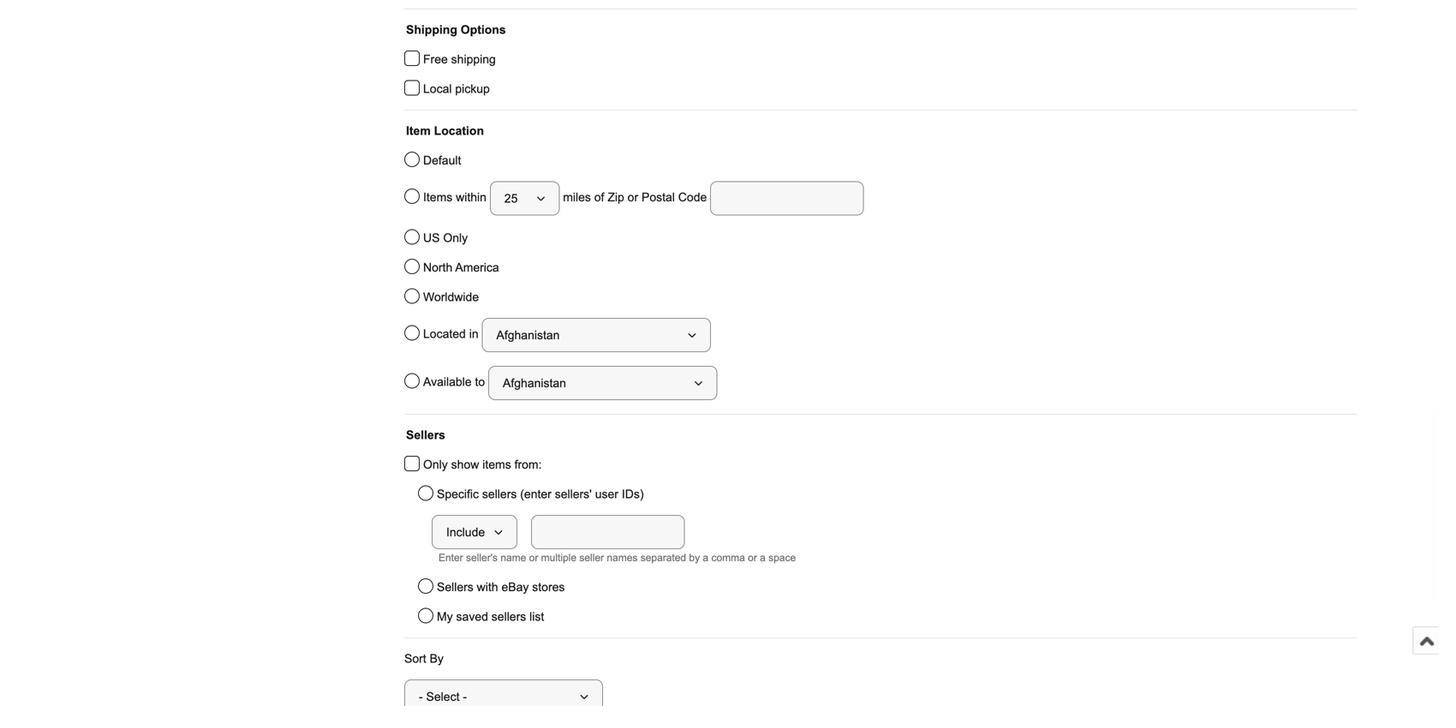 Task type: locate. For each thing, give the bounding box(es) containing it.
sellers down available
[[406, 428, 446, 442]]

within
[[456, 191, 487, 204]]

1 vertical spatial sellers
[[437, 581, 474, 594]]

options
[[461, 23, 506, 36]]

sellers left list
[[492, 610, 526, 623]]

items
[[423, 191, 453, 204]]

sellers with ebay stores
[[437, 581, 565, 594]]

0 vertical spatial sellers
[[406, 428, 446, 442]]

sellers'
[[555, 488, 592, 501]]

name
[[501, 552, 526, 563]]

us
[[423, 231, 440, 245]]

comma
[[712, 552, 745, 563]]

shipping
[[406, 23, 457, 36]]

multiple
[[541, 552, 577, 563]]

sellers down items
[[482, 488, 517, 501]]

1 vertical spatial sellers
[[492, 610, 526, 623]]

1 horizontal spatial or
[[628, 191, 638, 204]]

show
[[451, 458, 479, 471]]

code
[[678, 191, 707, 204]]

local pickup
[[423, 82, 490, 96]]

or right comma
[[748, 552, 757, 563]]

or right name
[[529, 552, 538, 563]]

available
[[423, 375, 472, 389]]

us only
[[423, 231, 468, 245]]

1 a from the left
[[703, 552, 709, 563]]

with
[[477, 581, 498, 594]]

only show items from:
[[423, 458, 542, 471]]

ids)
[[622, 488, 644, 501]]

ebay
[[502, 581, 529, 594]]

only right us
[[443, 231, 468, 245]]

available to
[[423, 375, 488, 389]]

in
[[469, 327, 479, 341]]

2 horizontal spatial or
[[748, 552, 757, 563]]

list
[[530, 610, 544, 623]]

sort by
[[404, 652, 444, 665]]

free shipping
[[423, 53, 496, 66]]

worldwide
[[423, 290, 479, 304]]

north america
[[423, 261, 499, 274]]

0 horizontal spatial a
[[703, 552, 709, 563]]

miles
[[563, 191, 591, 204]]

2 a from the left
[[760, 552, 766, 563]]

sellers
[[482, 488, 517, 501], [492, 610, 526, 623]]

north
[[423, 261, 453, 274]]

shipping options
[[406, 23, 506, 36]]

only left show
[[423, 458, 448, 471]]

specific sellers (enter sellers' user ids)
[[437, 488, 644, 501]]

stores
[[532, 581, 565, 594]]

sellers
[[406, 428, 446, 442], [437, 581, 474, 594]]

a
[[703, 552, 709, 563], [760, 552, 766, 563]]

only
[[443, 231, 468, 245], [423, 458, 448, 471]]

from:
[[515, 458, 542, 471]]

or right the zip
[[628, 191, 638, 204]]

sellers down enter
[[437, 581, 474, 594]]

0 horizontal spatial or
[[529, 552, 538, 563]]

my
[[437, 610, 453, 623]]

sellers for sellers with ebay stores
[[437, 581, 474, 594]]

location
[[434, 124, 484, 138]]

or for multiple
[[529, 552, 538, 563]]

Seller ID text field
[[531, 515, 685, 549]]

by
[[689, 552, 700, 563]]

1 horizontal spatial a
[[760, 552, 766, 563]]

to
[[475, 375, 485, 389]]

or
[[628, 191, 638, 204], [529, 552, 538, 563], [748, 552, 757, 563]]

a right by
[[703, 552, 709, 563]]

a left space
[[760, 552, 766, 563]]

item location
[[406, 124, 484, 138]]



Task type: describe. For each thing, give the bounding box(es) containing it.
located
[[423, 327, 466, 341]]

by
[[430, 652, 444, 665]]

enter
[[439, 552, 463, 563]]

user
[[595, 488, 619, 501]]

(enter
[[520, 488, 552, 501]]

items
[[483, 458, 511, 471]]

0 vertical spatial sellers
[[482, 488, 517, 501]]

or for postal
[[628, 191, 638, 204]]

shipping
[[451, 53, 496, 66]]

zip
[[608, 191, 624, 204]]

america
[[455, 261, 499, 274]]

0 vertical spatial only
[[443, 231, 468, 245]]

separated
[[641, 552, 686, 563]]

located in
[[423, 327, 482, 341]]

1 vertical spatial only
[[423, 458, 448, 471]]

miles of zip or postal code
[[560, 191, 710, 204]]

sort
[[404, 652, 426, 665]]

items within
[[423, 191, 490, 204]]

free
[[423, 53, 448, 66]]

space
[[769, 552, 796, 563]]

seller's
[[466, 552, 498, 563]]

postal
[[642, 191, 675, 204]]

default
[[423, 154, 461, 167]]

my saved sellers list
[[437, 610, 544, 623]]

local
[[423, 82, 452, 96]]

pickup
[[455, 82, 490, 96]]

specific
[[437, 488, 479, 501]]

names
[[607, 552, 638, 563]]

item
[[406, 124, 431, 138]]

of
[[594, 191, 604, 204]]

seller
[[580, 552, 604, 563]]

enter seller's name or multiple seller names separated by a comma or a space
[[439, 552, 796, 563]]

Zip or Postal Code text field
[[710, 181, 864, 216]]

saved
[[456, 610, 488, 623]]

sellers for sellers
[[406, 428, 446, 442]]



Task type: vqa. For each thing, say whether or not it's contained in the screenshot.
Sort By
yes



